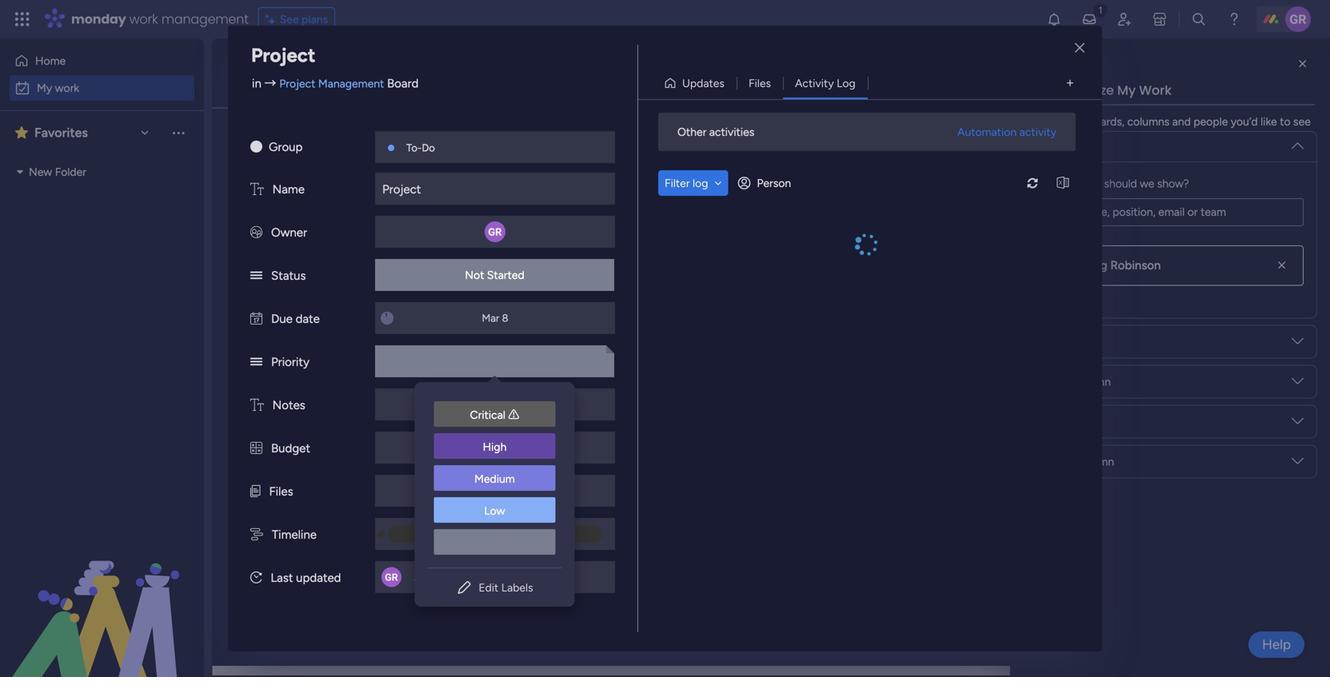 Task type: vqa. For each thing, say whether or not it's contained in the screenshot.
Customize associated with Customize My Work
yes



Task type: describe. For each thing, give the bounding box(es) containing it.
activity log button
[[783, 70, 868, 96]]

⚠️️
[[508, 408, 520, 422]]

just now
[[414, 571, 456, 584]]

log
[[837, 76, 856, 90]]

customize for customize
[[598, 132, 652, 146]]

new folder
[[29, 165, 86, 179]]

now
[[437, 571, 456, 584]]

edit
[[479, 581, 499, 595]]

0 vertical spatial project
[[251, 44, 316, 67]]

later /
[[269, 474, 320, 494]]

→
[[264, 76, 276, 91]]

whose
[[1037, 177, 1071, 190]]

timeline
[[272, 528, 317, 542]]

last
[[271, 571, 293, 586]]

favorites
[[34, 125, 88, 140]]

name
[[273, 182, 305, 197]]

folder
[[55, 165, 86, 179]]

v2 file column image
[[250, 485, 260, 499]]

lottie animation image
[[0, 516, 204, 678]]

high option
[[434, 434, 556, 461]]

due date
[[271, 312, 320, 326]]

labels
[[501, 581, 533, 595]]

new for new item
[[242, 132, 265, 146]]

none text field inside "main content"
[[1037, 198, 1304, 226]]

filter log button
[[658, 170, 728, 196]]

home link
[[10, 48, 194, 74]]

see plans
[[280, 12, 328, 26]]

later
[[269, 474, 305, 494]]

1 inside the this week / 1 item
[[354, 305, 359, 319]]

2 + from the top
[[261, 362, 268, 376]]

project dialog
[[0, 0, 1330, 678]]

list box inside project dialog
[[415, 389, 575, 568]]

notes
[[273, 398, 305, 413]]

dapulse text column image
[[250, 182, 264, 197]]

working
[[1198, 161, 1240, 174]]

help
[[1263, 637, 1291, 653]]

mar inside "main content"
[[1106, 334, 1124, 347]]

priority for priority column
[[1037, 455, 1073, 469]]

search image
[[429, 133, 442, 146]]

item inside the this week / 1 item
[[361, 305, 384, 319]]

activity
[[795, 76, 834, 90]]

to-do inside "main content"
[[687, 163, 716, 176]]

high
[[483, 440, 507, 454]]

priority for priority
[[271, 355, 310, 370]]

item up notes
[[294, 362, 316, 376]]

new for new folder
[[29, 165, 52, 179]]

automation activity
[[958, 125, 1057, 139]]

item inside button
[[268, 132, 290, 146]]

export to excel image
[[1050, 177, 1076, 189]]

show?
[[1157, 177, 1189, 190]]

to
[[1280, 115, 1291, 128]]

working on it
[[1198, 161, 1265, 174]]

items for whose
[[1074, 177, 1102, 190]]

priority column
[[1037, 455, 1114, 469]]

item inside overdue / 1 item
[[353, 132, 376, 146]]

files button
[[737, 70, 783, 96]]

activity log
[[795, 76, 856, 90]]

critical
[[470, 408, 506, 422]]

1 horizontal spatial work
[[1139, 81, 1172, 99]]

this
[[269, 301, 298, 321]]

help button
[[1249, 632, 1305, 658]]

owner
[[271, 226, 307, 240]]

edit labels
[[479, 581, 533, 595]]

v2 pulse updated log image
[[250, 571, 262, 586]]

robinson
[[1111, 258, 1161, 273]]

select product image
[[14, 11, 30, 27]]

my work
[[236, 60, 343, 96]]

we
[[1140, 177, 1155, 190]]

updates
[[682, 76, 725, 90]]

monday work management
[[71, 10, 249, 28]]

2 horizontal spatial status
[[1216, 128, 1248, 142]]

should
[[1104, 177, 1137, 190]]

2 vertical spatial date
[[1037, 415, 1061, 429]]

columns
[[1128, 115, 1170, 128]]

boards,
[[1088, 115, 1125, 128]]

lottie animation element
[[0, 516, 204, 678]]

just
[[414, 571, 434, 584]]

v2 sun image
[[250, 140, 262, 154]]

to- inside project dialog
[[406, 142, 422, 154]]

do inside "main content"
[[703, 163, 716, 176]]

whose items should we show?
[[1037, 177, 1189, 190]]

budget
[[271, 442, 310, 456]]

the
[[1069, 115, 1085, 128]]

items for 0
[[367, 420, 394, 434]]

see plans button
[[258, 7, 335, 31]]

person button
[[732, 170, 801, 196]]

other activities
[[678, 125, 755, 139]]

0 horizontal spatial files
[[269, 485, 293, 499]]

1 vertical spatial date
[[1108, 301, 1132, 314]]

monday marketplace image
[[1152, 11, 1168, 27]]

new item button
[[235, 126, 297, 152]]

v2 status image
[[250, 269, 262, 283]]

1 inside overdue / 1 item
[[346, 132, 350, 146]]

caret down image
[[17, 166, 23, 178]]

dapulse date column image
[[250, 312, 262, 326]]

filter log
[[665, 176, 708, 190]]

overdue
[[269, 128, 331, 148]]

Filter dashboard by text search field
[[303, 126, 449, 152]]

it
[[1258, 161, 1265, 174]]

group inside project dialog
[[269, 140, 303, 154]]

greg robinson image inside "main content"
[[1050, 254, 1074, 278]]

v2 star 2 image
[[15, 123, 28, 142]]

started
[[487, 268, 525, 282]]

1 + add item from the top
[[261, 190, 316, 203]]

greg
[[1081, 258, 1108, 273]]

0 vertical spatial 0
[[357, 420, 364, 434]]

23
[[1123, 161, 1135, 174]]

critical ⚠️️ option
[[434, 402, 556, 429]]

jan
[[1104, 161, 1121, 174]]

see
[[1294, 115, 1311, 128]]



Task type: locate. For each thing, give the bounding box(es) containing it.
0 horizontal spatial work
[[279, 60, 343, 96]]

1 horizontal spatial files
[[749, 76, 771, 90]]

option
[[434, 530, 556, 555]]

work right the monday on the left of page
[[129, 10, 158, 28]]

edit labels button
[[428, 575, 562, 601]]

0 horizontal spatial status
[[271, 269, 306, 283]]

1 horizontal spatial 8
[[1127, 334, 1133, 347]]

items
[[1074, 177, 1102, 190], [367, 420, 394, 434], [401, 536, 429, 549]]

0 horizontal spatial priority
[[271, 355, 310, 370]]

mar inside project dialog
[[482, 312, 500, 325]]

items inside without a date / 0 items
[[401, 536, 429, 549]]

None text field
[[1037, 198, 1304, 226]]

1 horizontal spatial work
[[129, 10, 158, 28]]

add view image
[[1067, 77, 1074, 89]]

date inside project dialog
[[296, 312, 320, 326]]

greg robinson link
[[1081, 258, 1161, 273]]

1 right week
[[354, 305, 359, 319]]

+ up dapulse text column icon
[[261, 362, 268, 376]]

0 vertical spatial date
[[296, 312, 320, 326]]

0 vertical spatial 1
[[346, 132, 350, 146]]

not started
[[465, 268, 525, 282]]

0 vertical spatial to-do
[[406, 142, 435, 154]]

/ right later
[[308, 474, 316, 494]]

to-do up log
[[687, 163, 716, 176]]

jan 23
[[1104, 161, 1135, 174]]

0 horizontal spatial items
[[367, 420, 394, 434]]

0 items
[[357, 420, 394, 434]]

mar 8 up status column
[[1106, 334, 1133, 347]]

0 vertical spatial mar
[[482, 312, 500, 325]]

to- inside "main content"
[[687, 163, 703, 176]]

1 vertical spatial mar
[[1106, 334, 1124, 347]]

mar 8 down 'not started'
[[482, 312, 508, 325]]

mar 8
[[482, 312, 508, 325], [1106, 334, 1133, 347]]

date right the a
[[343, 531, 377, 552]]

1 vertical spatial greg robinson image
[[1050, 254, 1074, 278]]

plans
[[302, 12, 328, 26]]

on
[[1243, 161, 1255, 174]]

date column
[[1037, 415, 1102, 429]]

do inside project dialog
[[422, 142, 435, 154]]

dapulse text column image
[[250, 398, 264, 413]]

refresh image
[[1020, 177, 1046, 189]]

1 vertical spatial to-
[[687, 163, 703, 176]]

new left overdue
[[242, 132, 265, 146]]

this week / 1 item
[[269, 301, 384, 321]]

critical ⚠️️
[[470, 408, 520, 422]]

v2 status image
[[250, 355, 262, 370]]

customize my work
[[1046, 81, 1172, 99]]

1 horizontal spatial to-
[[687, 163, 703, 176]]

and
[[1173, 115, 1191, 128]]

1 vertical spatial 1
[[354, 305, 359, 319]]

date inside "main content"
[[343, 531, 377, 552]]

priority
[[271, 355, 310, 370], [1037, 455, 1073, 469]]

my work option
[[10, 75, 194, 101]]

+ add item up notes
[[261, 362, 316, 376]]

0 vertical spatial mar 8
[[482, 312, 508, 325]]

2 vertical spatial project
[[382, 182, 421, 197]]

management
[[161, 10, 249, 28]]

my for my work
[[37, 81, 52, 95]]

see
[[280, 12, 299, 26]]

a
[[329, 531, 339, 552]]

1 vertical spatial +
[[261, 362, 268, 376]]

my down home
[[37, 81, 52, 95]]

main content
[[211, 38, 1330, 678]]

not
[[465, 268, 484, 282]]

date down status column
[[1037, 415, 1061, 429]]

1 vertical spatial mar 8
[[1106, 334, 1133, 347]]

0 horizontal spatial to-do
[[406, 142, 435, 154]]

0 horizontal spatial do
[[422, 142, 435, 154]]

updated
[[296, 571, 341, 586]]

item right v2 sun image
[[268, 132, 290, 146]]

my inside option
[[37, 81, 52, 95]]

mar up status column
[[1106, 334, 1124, 347]]

item
[[268, 132, 290, 146], [353, 132, 376, 146], [294, 190, 316, 203], [361, 305, 384, 319], [294, 362, 316, 376]]

1 vertical spatial + add item
[[261, 362, 316, 376]]

1 horizontal spatial priority
[[1037, 455, 1073, 469]]

greg robinson image left greg
[[1050, 254, 1074, 278]]

new
[[242, 132, 265, 146], [29, 165, 52, 179]]

0 horizontal spatial my
[[37, 81, 52, 95]]

without a date / 0 items
[[269, 531, 429, 552]]

work up columns
[[1139, 81, 1172, 99]]

1 vertical spatial to-do
[[687, 163, 716, 176]]

my work link
[[10, 75, 194, 101]]

help image
[[1226, 11, 1242, 27]]

/ right overdue
[[335, 128, 342, 148]]

files inside 'button'
[[749, 76, 771, 90]]

to- up log
[[687, 163, 703, 176]]

0 horizontal spatial mar 8
[[482, 312, 508, 325]]

status column
[[1037, 375, 1111, 389]]

angle down image
[[715, 178, 722, 189]]

1 horizontal spatial items
[[401, 536, 429, 549]]

0 horizontal spatial 1
[[346, 132, 350, 146]]

add right dapulse text column image on the top left of the page
[[271, 190, 291, 203]]

1 horizontal spatial to-do
[[687, 163, 716, 176]]

0 vertical spatial new
[[242, 132, 265, 146]]

low
[[484, 504, 505, 518]]

home
[[35, 54, 66, 68]]

0 vertical spatial do
[[422, 142, 435, 154]]

new right "caret down" icon
[[29, 165, 52, 179]]

0 vertical spatial greg robinson image
[[1286, 6, 1311, 32]]

my inside "main content"
[[1118, 81, 1136, 99]]

status up date column
[[1037, 375, 1069, 389]]

+ left name
[[261, 190, 268, 203]]

2 vertical spatial column
[[1075, 455, 1114, 469]]

0 horizontal spatial greg robinson image
[[1050, 254, 1074, 278]]

add right v2 status icon
[[271, 362, 291, 376]]

1 horizontal spatial group
[[712, 128, 744, 142]]

0 vertical spatial to-
[[406, 142, 422, 154]]

0 horizontal spatial 0
[[357, 420, 364, 434]]

/ right the a
[[380, 531, 388, 552]]

greg robinson
[[1081, 258, 1161, 273]]

home option
[[10, 48, 194, 74]]

to- left search icon
[[406, 142, 422, 154]]

1 horizontal spatial new
[[242, 132, 265, 146]]

new item
[[242, 132, 290, 146]]

new folder list box
[[0, 154, 204, 282]]

people
[[999, 128, 1033, 142], [1037, 140, 1071, 154]]

0 inside without a date / 0 items
[[391, 536, 399, 549]]

2 horizontal spatial my
[[1118, 81, 1136, 99]]

close image
[[1075, 42, 1085, 54]]

my work
[[37, 81, 79, 95]]

greg robinson image right help "image"
[[1286, 6, 1311, 32]]

activity
[[1020, 125, 1057, 139]]

customize for customize my work
[[1046, 81, 1114, 99]]

0 horizontal spatial group
[[269, 140, 303, 154]]

0 vertical spatial +
[[261, 190, 268, 203]]

1 horizontal spatial date
[[343, 531, 377, 552]]

person
[[757, 176, 791, 190]]

other
[[678, 125, 707, 139]]

to-do down board
[[406, 142, 435, 154]]

update feed image
[[1082, 11, 1098, 27]]

week
[[302, 301, 339, 321]]

0 horizontal spatial work
[[55, 81, 79, 95]]

notifications image
[[1046, 11, 1062, 27]]

item down management
[[353, 132, 376, 146]]

0 vertical spatial priority
[[271, 355, 310, 370]]

medium option
[[434, 466, 556, 493]]

1 horizontal spatial 0
[[391, 536, 399, 549]]

1 vertical spatial do
[[703, 163, 716, 176]]

board
[[387, 76, 419, 91]]

1 vertical spatial column
[[1063, 415, 1102, 429]]

dapulse numbers column image
[[250, 442, 262, 456]]

2 horizontal spatial items
[[1074, 177, 1102, 190]]

project
[[251, 44, 316, 67], [279, 77, 316, 90], [382, 182, 421, 197]]

status
[[1216, 128, 1248, 142], [271, 269, 306, 283], [1037, 375, 1069, 389]]

project inside in → project management board
[[279, 77, 316, 90]]

1 horizontal spatial mar 8
[[1106, 334, 1133, 347]]

/ right week
[[343, 301, 350, 321]]

date down greg robinson
[[1108, 301, 1132, 314]]

1 vertical spatial customize
[[598, 132, 652, 146]]

last updated
[[271, 571, 341, 586]]

choose
[[1027, 115, 1066, 128]]

mar 8 inside "main content"
[[1106, 334, 1133, 347]]

dapulse timeline column image
[[250, 528, 263, 542]]

column for status column
[[1072, 375, 1111, 389]]

column up date column
[[1072, 375, 1111, 389]]

1 vertical spatial files
[[269, 485, 293, 499]]

None search field
[[303, 126, 449, 152]]

customize left other
[[598, 132, 652, 146]]

0 vertical spatial work
[[129, 10, 158, 28]]

customize up the
[[1046, 81, 1114, 99]]

0 horizontal spatial people
[[999, 128, 1033, 142]]

customize button
[[573, 126, 659, 152]]

1 vertical spatial new
[[29, 165, 52, 179]]

due
[[271, 312, 293, 326]]

group right other
[[712, 128, 744, 142]]

mar
[[482, 312, 500, 325], [1106, 334, 1124, 347]]

1 vertical spatial 0
[[391, 536, 399, 549]]

1 right overdue
[[346, 132, 350, 146]]

0 vertical spatial 8
[[502, 312, 508, 325]]

1 horizontal spatial people
[[1037, 140, 1071, 154]]

list box containing critical ⚠️️
[[415, 389, 575, 568]]

project down filter dashboard by text search box
[[382, 182, 421, 197]]

log
[[693, 176, 708, 190]]

activities
[[709, 125, 755, 139]]

1 vertical spatial add
[[271, 362, 291, 376]]

without
[[269, 531, 326, 552]]

work for my
[[55, 81, 79, 95]]

2 vertical spatial items
[[401, 536, 429, 549]]

automation
[[958, 125, 1017, 139]]

0 horizontal spatial new
[[29, 165, 52, 179]]

work down home
[[55, 81, 79, 95]]

0 vertical spatial files
[[749, 76, 771, 90]]

column up priority column on the bottom of the page
[[1063, 415, 1102, 429]]

low option
[[434, 498, 556, 525]]

work inside option
[[55, 81, 79, 95]]

in → project management board
[[252, 76, 419, 91]]

status up working on it
[[1216, 128, 1248, 142]]

in
[[252, 76, 261, 91]]

1 horizontal spatial do
[[703, 163, 716, 176]]

2 + add item from the top
[[261, 362, 316, 376]]

add
[[271, 190, 291, 203], [271, 362, 291, 376]]

0 horizontal spatial to-
[[406, 142, 422, 154]]

+
[[261, 190, 268, 203], [261, 362, 268, 376]]

1 horizontal spatial 1
[[354, 305, 359, 319]]

column
[[1072, 375, 1111, 389], [1063, 415, 1102, 429], [1075, 455, 1114, 469]]

choose the boards, columns and people you'd like to see
[[1027, 115, 1311, 128]]

1 horizontal spatial status
[[1037, 375, 1069, 389]]

0 vertical spatial customize
[[1046, 81, 1114, 99]]

project right "→"
[[279, 77, 316, 90]]

0 horizontal spatial date
[[296, 312, 320, 326]]

new inside button
[[242, 132, 265, 146]]

item right week
[[361, 305, 384, 319]]

files right v2 file column icon
[[269, 485, 293, 499]]

medium
[[475, 472, 515, 486]]

8 down started
[[502, 312, 508, 325]]

v2 multiple person column image
[[250, 226, 262, 240]]

0 horizontal spatial 8
[[502, 312, 508, 325]]

column down date column
[[1075, 455, 1114, 469]]

like
[[1261, 115, 1277, 128]]

my up boards,
[[1118, 81, 1136, 99]]

status inside project dialog
[[271, 269, 306, 283]]

priority down date column
[[1037, 455, 1073, 469]]

1 add from the top
[[271, 190, 291, 203]]

my for my work
[[236, 60, 273, 96]]

1
[[346, 132, 350, 146], [354, 305, 359, 319]]

+ add item
[[261, 190, 316, 203], [261, 362, 316, 376]]

0 horizontal spatial mar
[[482, 312, 500, 325]]

project management link
[[279, 77, 384, 90]]

+ add item up owner
[[261, 190, 316, 203]]

1 horizontal spatial mar
[[1106, 334, 1124, 347]]

1 horizontal spatial customize
[[1046, 81, 1114, 99]]

1 image
[[1094, 1, 1108, 19]]

you'd
[[1231, 115, 1258, 128]]

1 vertical spatial items
[[367, 420, 394, 434]]

new inside list box
[[29, 165, 52, 179]]

0 vertical spatial status
[[1216, 128, 1248, 142]]

0 vertical spatial date
[[1108, 128, 1132, 142]]

work for monday
[[129, 10, 158, 28]]

to-do
[[406, 142, 435, 154], [687, 163, 716, 176]]

0 vertical spatial + add item
[[261, 190, 316, 203]]

1 horizontal spatial my
[[236, 60, 273, 96]]

column for priority column
[[1075, 455, 1114, 469]]

2 add from the top
[[271, 362, 291, 376]]

2 vertical spatial status
[[1037, 375, 1069, 389]]

0 vertical spatial column
[[1072, 375, 1111, 389]]

greg robinson image
[[1286, 6, 1311, 32], [1050, 254, 1074, 278]]

0 vertical spatial items
[[1074, 177, 1102, 190]]

8
[[502, 312, 508, 325], [1127, 334, 1133, 347]]

1 vertical spatial status
[[271, 269, 306, 283]]

automation activity button
[[951, 119, 1063, 145]]

1 vertical spatial work
[[55, 81, 79, 95]]

my up 'new item'
[[236, 60, 273, 96]]

1 vertical spatial project
[[279, 77, 316, 90]]

priority inside "main content"
[[1037, 455, 1073, 469]]

files
[[749, 76, 771, 90], [269, 485, 293, 499]]

project up "→"
[[251, 44, 316, 67]]

8 down robinson
[[1127, 334, 1133, 347]]

1 vertical spatial date
[[343, 531, 377, 552]]

to-do inside project dialog
[[406, 142, 435, 154]]

search everything image
[[1191, 11, 1207, 27]]

1 horizontal spatial greg robinson image
[[1286, 6, 1311, 32]]

work
[[129, 10, 158, 28], [55, 81, 79, 95]]

priority inside project dialog
[[271, 355, 310, 370]]

mar 8 inside project dialog
[[482, 312, 508, 325]]

main content containing overdue /
[[211, 38, 1330, 678]]

filter
[[665, 176, 690, 190]]

overdue / 1 item
[[269, 128, 376, 148]]

status right v2 status image
[[271, 269, 306, 283]]

8 inside project dialog
[[502, 312, 508, 325]]

1 vertical spatial priority
[[1037, 455, 1073, 469]]

column for date column
[[1063, 415, 1102, 429]]

people
[[1194, 115, 1228, 128]]

0 horizontal spatial customize
[[598, 132, 652, 146]]

date right due on the left of the page
[[296, 312, 320, 326]]

0
[[357, 420, 364, 434], [391, 536, 399, 549]]

work
[[279, 60, 343, 96], [1139, 81, 1172, 99]]

invite members image
[[1117, 11, 1133, 27]]

priority right v2 status icon
[[271, 355, 310, 370]]

group
[[712, 128, 744, 142], [269, 140, 303, 154]]

1 + from the top
[[261, 190, 268, 203]]

monday
[[71, 10, 126, 28]]

work right "→"
[[279, 60, 343, 96]]

1 vertical spatial 8
[[1127, 334, 1133, 347]]

list box
[[415, 389, 575, 568]]

0 vertical spatial add
[[271, 190, 291, 203]]

date up jan 23
[[1108, 128, 1132, 142]]

customize inside 'button'
[[598, 132, 652, 146]]

group right v2 sun image
[[269, 140, 303, 154]]

mar down 'not started'
[[482, 312, 500, 325]]

item up owner
[[294, 190, 316, 203]]

files left 'activity'
[[749, 76, 771, 90]]



